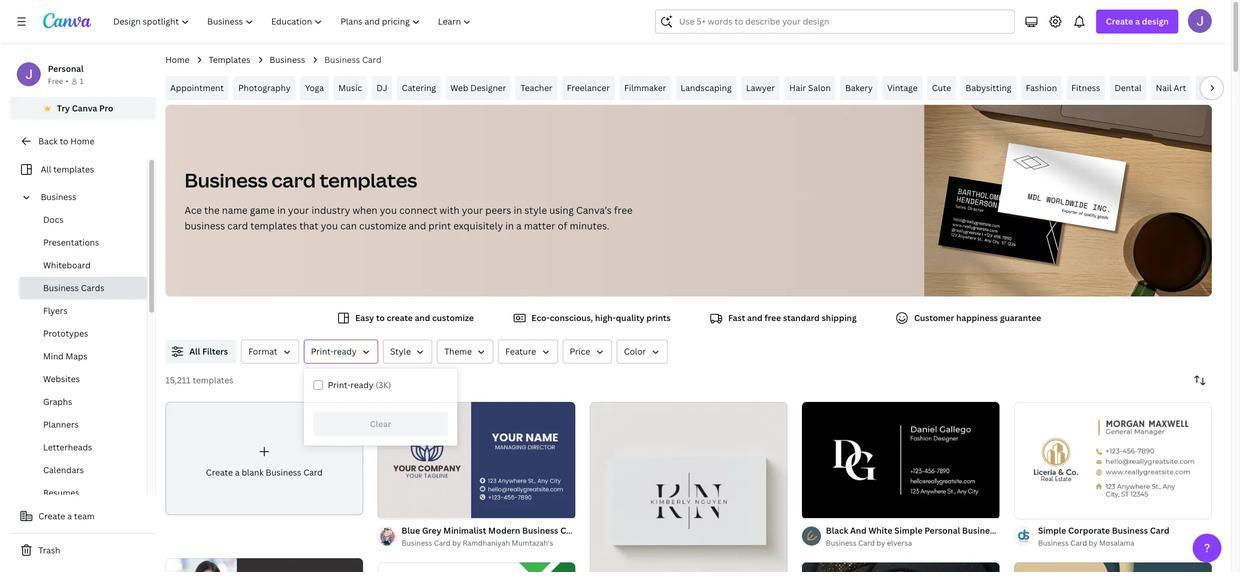 Task type: vqa. For each thing, say whether or not it's contained in the screenshot.
right 1
yes



Task type: describe. For each thing, give the bounding box(es) containing it.
connect
[[399, 204, 437, 217]]

0 vertical spatial business link
[[270, 53, 305, 67]]

templates inside ace the name game in your industry when you connect with your peers in style using canva's free business card templates that you can customize and print exquisitely in a matter of minutes.
[[250, 219, 297, 233]]

1 horizontal spatial you
[[380, 204, 397, 217]]

flyers link
[[19, 300, 147, 322]]

blank
[[242, 467, 264, 478]]

blue grey minimalist modern business card image
[[378, 402, 575, 519]]

black
[[826, 525, 848, 536]]

business cards
[[43, 282, 104, 294]]

salon
[[808, 82, 831, 93]]

personal inside black and white simple personal business card business card by elversa
[[925, 525, 960, 536]]

can
[[340, 219, 357, 233]]

appointment link
[[165, 76, 229, 100]]

create for create a blank business card
[[206, 467, 233, 478]]

create a design
[[1106, 16, 1169, 27]]

business inside the create a blank business card element
[[266, 467, 301, 478]]

teacher
[[521, 82, 552, 93]]

conscious,
[[550, 312, 593, 324]]

prints
[[646, 312, 671, 324]]

happiness
[[956, 312, 998, 324]]

try canva pro button
[[10, 97, 156, 120]]

ready for print-ready
[[334, 346, 357, 357]]

simple corporate business card image
[[1014, 402, 1212, 519]]

feature
[[505, 346, 536, 357]]

cute link
[[927, 76, 956, 100]]

freelancer link
[[562, 76, 615, 100]]

white
[[869, 525, 892, 536]]

black and white simple personal business card link
[[826, 524, 1020, 537]]

guarantee
[[1000, 312, 1041, 324]]

music
[[338, 82, 362, 93]]

1 vertical spatial of
[[391, 505, 400, 513]]

dj
[[377, 82, 387, 93]]

graphs
[[43, 396, 72, 408]]

print- for print-ready (3k)
[[328, 379, 350, 391]]

planners link
[[19, 414, 147, 436]]

websites
[[43, 373, 80, 385]]

landscaping link
[[676, 76, 736, 100]]

by inside blue grey minimalist modern business card business card by ramdhaniyah mumtazah's
[[452, 538, 461, 548]]

bakery
[[845, 82, 873, 93]]

back to home
[[38, 135, 94, 147]]

theme
[[444, 346, 472, 357]]

to for easy
[[376, 312, 385, 324]]

all for all templates
[[41, 164, 51, 175]]

trash
[[38, 545, 60, 556]]

freelancer
[[567, 82, 610, 93]]

all filters button
[[165, 340, 236, 364]]

a for create a design
[[1135, 16, 1140, 27]]

2 your from the left
[[462, 204, 483, 217]]

filters
[[202, 346, 228, 357]]

nail art
[[1156, 82, 1186, 93]]

hair
[[789, 82, 806, 93]]

simple corporate business card link
[[1038, 524, 1169, 537]]

all filters
[[189, 346, 228, 357]]

black & gold elegant business card image
[[802, 563, 1000, 572]]

try
[[57, 102, 70, 114]]

style
[[524, 204, 547, 217]]

mind maps link
[[19, 345, 147, 368]]

0 vertical spatial card
[[272, 167, 316, 193]]

format button
[[241, 340, 299, 364]]

teacher link
[[516, 76, 557, 100]]

top level navigation element
[[105, 10, 482, 34]]

1 of 2
[[386, 505, 406, 513]]

grey
[[422, 525, 441, 536]]

catering
[[402, 82, 436, 93]]

2
[[402, 505, 406, 513]]

art
[[1174, 82, 1186, 93]]

ramdhaniyah
[[463, 538, 510, 548]]

black and white simple personal business card business card by elversa
[[826, 525, 1020, 548]]

1 vertical spatial free
[[765, 312, 781, 324]]

lawyer
[[746, 82, 775, 93]]

babysitting
[[966, 82, 1011, 93]]

that
[[299, 219, 318, 233]]

elversa
[[887, 538, 912, 548]]

dental
[[1115, 82, 1141, 93]]

in right game
[[277, 204, 286, 217]]

easy to create and customize
[[355, 312, 474, 324]]

designer
[[470, 82, 506, 93]]

nail
[[1156, 82, 1172, 93]]

in left "style"
[[514, 204, 522, 217]]

mosalama
[[1099, 538, 1134, 548]]

customize inside ace the name game in your industry when you connect with your peers in style using canva's free business card templates that you can customize and print exquisitely in a matter of minutes.
[[359, 219, 406, 233]]

yoga link
[[300, 76, 329, 100]]

business card templates
[[185, 167, 417, 193]]

business card by elversa link
[[826, 537, 1000, 549]]

bakery link
[[840, 76, 878, 100]]

fashion link
[[1021, 76, 1062, 100]]

price button
[[563, 340, 612, 364]]

letterheads
[[43, 442, 92, 453]]

create for create a team
[[38, 511, 65, 522]]

barber
[[1201, 82, 1228, 93]]

and inside ace the name game in your industry when you connect with your peers in style using canva's free business card templates that you can customize and print exquisitely in a matter of minutes.
[[409, 219, 426, 233]]

by inside simple corporate business card business card by mosalama
[[1089, 538, 1097, 548]]

hair salon link
[[785, 76, 836, 100]]

templates up the when
[[320, 167, 417, 193]]

with
[[440, 204, 460, 217]]

peers
[[485, 204, 511, 217]]

customer
[[914, 312, 954, 324]]

mind
[[43, 351, 64, 362]]

maps
[[66, 351, 87, 362]]

fitness
[[1071, 82, 1100, 93]]

create a blank business card link
[[165, 402, 363, 515]]

color button
[[617, 340, 668, 364]]

print- for print-ready
[[311, 346, 334, 357]]

and right create
[[415, 312, 430, 324]]

whiteboard link
[[19, 254, 147, 277]]



Task type: locate. For each thing, give the bounding box(es) containing it.
a inside ace the name game in your industry when you connect with your peers in style using canva's free business card templates that you can customize and print exquisitely in a matter of minutes.
[[516, 219, 522, 233]]

you right the when
[[380, 204, 397, 217]]

0 vertical spatial ready
[[334, 346, 357, 357]]

by down white
[[877, 538, 885, 548]]

free inside ace the name game in your industry when you connect with your peers in style using canva's free business card templates that you can customize and print exquisitely in a matter of minutes.
[[614, 204, 633, 217]]

1 by from the left
[[452, 538, 461, 548]]

home link
[[165, 53, 189, 67]]

0 vertical spatial create
[[1106, 16, 1133, 27]]

yoga
[[305, 82, 324, 93]]

a left blank
[[235, 467, 240, 478]]

templates link
[[209, 53, 250, 67]]

free right canva's
[[614, 204, 633, 217]]

2 simple from the left
[[1038, 525, 1066, 536]]

ready inside "button"
[[334, 346, 357, 357]]

standard
[[783, 312, 820, 324]]

appointment
[[170, 82, 224, 93]]

when
[[353, 204, 377, 217]]

all left filters
[[189, 346, 200, 357]]

0 horizontal spatial personal
[[48, 63, 84, 74]]

a
[[1135, 16, 1140, 27], [516, 219, 522, 233], [235, 467, 240, 478], [67, 511, 72, 522]]

free •
[[48, 76, 68, 86]]

1 vertical spatial personal
[[925, 525, 960, 536]]

print- down print-ready "button" at left
[[328, 379, 350, 391]]

3 by from the left
[[1089, 538, 1097, 548]]

Sort by button
[[1188, 369, 1212, 393]]

2 horizontal spatial create
[[1106, 16, 1133, 27]]

create down resumes
[[38, 511, 65, 522]]

free left standard at the right
[[765, 312, 781, 324]]

0 horizontal spatial home
[[70, 135, 94, 147]]

2 vertical spatial create
[[38, 511, 65, 522]]

1 vertical spatial business link
[[36, 186, 140, 209]]

1 horizontal spatial simple
[[1038, 525, 1066, 536]]

print
[[428, 219, 451, 233]]

1 left 2
[[386, 505, 389, 513]]

ace the name game in your industry when you connect with your peers in style using canva's free business card templates that you can customize and print exquisitely in a matter of minutes.
[[185, 204, 633, 233]]

create
[[387, 312, 413, 324]]

0 horizontal spatial you
[[321, 219, 338, 233]]

0 vertical spatial all
[[41, 164, 51, 175]]

1 vertical spatial card
[[227, 219, 248, 233]]

card up game
[[272, 167, 316, 193]]

0 vertical spatial home
[[165, 54, 189, 65]]

card
[[272, 167, 316, 193], [227, 219, 248, 233]]

1 vertical spatial create
[[206, 467, 233, 478]]

1 horizontal spatial all
[[189, 346, 200, 357]]

home up all templates link
[[70, 135, 94, 147]]

customize down the when
[[359, 219, 406, 233]]

0 vertical spatial to
[[60, 135, 68, 147]]

and right fast
[[747, 312, 763, 324]]

0 horizontal spatial all
[[41, 164, 51, 175]]

grey black modern elegant name initials monogram business card image
[[590, 402, 788, 572]]

templates down filters
[[193, 375, 233, 386]]

a inside button
[[67, 511, 72, 522]]

1 horizontal spatial card
[[272, 167, 316, 193]]

0 horizontal spatial your
[[288, 204, 309, 217]]

0 horizontal spatial free
[[614, 204, 633, 217]]

to
[[60, 135, 68, 147], [376, 312, 385, 324]]

create a blank business card element
[[165, 402, 363, 515]]

0 horizontal spatial customize
[[359, 219, 406, 233]]

color
[[624, 346, 646, 357]]

simple up business card by elversa link
[[894, 525, 923, 536]]

black white modern business card image
[[165, 559, 363, 572]]

minimalist
[[443, 525, 486, 536]]

1 horizontal spatial create
[[206, 467, 233, 478]]

using
[[549, 204, 574, 217]]

0 horizontal spatial create
[[38, 511, 65, 522]]

0 horizontal spatial of
[[391, 505, 400, 513]]

0 vertical spatial personal
[[48, 63, 84, 74]]

1 horizontal spatial your
[[462, 204, 483, 217]]

industry
[[311, 204, 350, 217]]

home up appointment
[[165, 54, 189, 65]]

blue
[[402, 525, 420, 536]]

dj link
[[372, 76, 392, 100]]

0 vertical spatial of
[[558, 219, 567, 233]]

create left design
[[1106, 16, 1133, 27]]

create inside button
[[38, 511, 65, 522]]

1 vertical spatial print-
[[328, 379, 350, 391]]

0 horizontal spatial to
[[60, 135, 68, 147]]

1 vertical spatial home
[[70, 135, 94, 147]]

templates down game
[[250, 219, 297, 233]]

filmmaker
[[624, 82, 666, 93]]

ready for print-ready (3k)
[[350, 379, 373, 391]]

all
[[41, 164, 51, 175], [189, 346, 200, 357]]

1 vertical spatial to
[[376, 312, 385, 324]]

all templates
[[41, 164, 94, 175]]

of down using
[[558, 219, 567, 233]]

quality
[[616, 312, 644, 324]]

print- up print-ready (3k)
[[311, 346, 334, 357]]

a for create a team
[[67, 511, 72, 522]]

card down name
[[227, 219, 248, 233]]

ready left (3k)
[[350, 379, 373, 391]]

1 horizontal spatial to
[[376, 312, 385, 324]]

you
[[380, 204, 397, 217], [321, 219, 338, 233]]

all templates link
[[17, 158, 140, 181]]

blue grey minimalist modern business card link
[[402, 524, 580, 537]]

1 horizontal spatial personal
[[925, 525, 960, 536]]

of inside ace the name game in your industry when you connect with your peers in style using canva's free business card templates that you can customize and print exquisitely in a matter of minutes.
[[558, 219, 567, 233]]

1 vertical spatial 1
[[386, 505, 389, 513]]

0 vertical spatial free
[[614, 204, 633, 217]]

create for create a design
[[1106, 16, 1133, 27]]

style
[[390, 346, 411, 357]]

print- inside "button"
[[311, 346, 334, 357]]

0 horizontal spatial business link
[[36, 186, 140, 209]]

dental link
[[1110, 76, 1146, 100]]

green and white modern business card image
[[378, 563, 575, 572]]

back
[[38, 135, 58, 147]]

jacob simon image
[[1188, 9, 1212, 33]]

flyers
[[43, 305, 68, 316]]

nail art link
[[1151, 76, 1191, 100]]

1 horizontal spatial 1
[[386, 505, 389, 513]]

home
[[165, 54, 189, 65], [70, 135, 94, 147]]

0 horizontal spatial simple
[[894, 525, 923, 536]]

barber link
[[1196, 76, 1233, 100]]

a left team
[[67, 511, 72, 522]]

minutes.
[[570, 219, 609, 233]]

graphs link
[[19, 391, 147, 414]]

1 your from the left
[[288, 204, 309, 217]]

card
[[362, 54, 381, 65], [303, 467, 323, 478], [560, 525, 580, 536], [1000, 525, 1020, 536], [1150, 525, 1169, 536], [434, 538, 450, 548], [858, 538, 875, 548], [1070, 538, 1087, 548]]

create a design button
[[1096, 10, 1178, 34]]

navy and brown modern business card image
[[1014, 563, 1212, 572]]

15,211
[[165, 375, 191, 386]]

1 horizontal spatial home
[[165, 54, 189, 65]]

eco-
[[531, 312, 550, 324]]

a left the matter
[[516, 219, 522, 233]]

create inside dropdown button
[[1106, 16, 1133, 27]]

mumtazah's
[[512, 538, 553, 548]]

team
[[74, 511, 95, 522]]

ready
[[334, 346, 357, 357], [350, 379, 373, 391]]

cards
[[81, 282, 104, 294]]

1 horizontal spatial by
[[877, 538, 885, 548]]

None search field
[[655, 10, 1015, 34]]

a for create a blank business card
[[235, 467, 240, 478]]

you down industry
[[321, 219, 338, 233]]

1 vertical spatial all
[[189, 346, 200, 357]]

all inside button
[[189, 346, 200, 357]]

in down 'peers'
[[505, 219, 514, 233]]

0 vertical spatial you
[[380, 204, 397, 217]]

1 for 1 of 2
[[386, 505, 389, 513]]

modern
[[488, 525, 520, 536]]

ace
[[185, 204, 202, 217]]

1 vertical spatial customize
[[432, 312, 474, 324]]

all down back
[[41, 164, 51, 175]]

fitness link
[[1067, 76, 1105, 100]]

fashion
[[1026, 82, 1057, 93]]

1 vertical spatial you
[[321, 219, 338, 233]]

of left 2
[[391, 505, 400, 513]]

business link down all templates link
[[36, 186, 140, 209]]

by inside black and white simple personal business card business card by elversa
[[877, 538, 885, 548]]

1 horizontal spatial free
[[765, 312, 781, 324]]

your up the that
[[288, 204, 309, 217]]

all for all filters
[[189, 346, 200, 357]]

2 horizontal spatial by
[[1089, 538, 1097, 548]]

music link
[[334, 76, 367, 100]]

1 horizontal spatial of
[[558, 219, 567, 233]]

ready up print-ready (3k)
[[334, 346, 357, 357]]

15,211 templates
[[165, 375, 233, 386]]

hair salon
[[789, 82, 831, 93]]

vintage
[[887, 82, 918, 93]]

1 horizontal spatial customize
[[432, 312, 474, 324]]

0 vertical spatial 1
[[80, 76, 83, 86]]

(3k)
[[376, 379, 391, 391]]

customize up theme
[[432, 312, 474, 324]]

0 vertical spatial customize
[[359, 219, 406, 233]]

templates
[[209, 54, 250, 65]]

simple corporate business card business card by mosalama
[[1038, 525, 1169, 548]]

0 horizontal spatial 1
[[80, 76, 83, 86]]

1 vertical spatial ready
[[350, 379, 373, 391]]

Search search field
[[679, 10, 1007, 33]]

exquisitely
[[453, 219, 503, 233]]

create a blank business card
[[206, 467, 323, 478]]

back to home link
[[10, 129, 156, 153]]

feature button
[[498, 340, 558, 364]]

by
[[452, 538, 461, 548], [877, 538, 885, 548], [1089, 538, 1097, 548]]

print-ready
[[311, 346, 357, 357]]

trash link
[[10, 539, 156, 563]]

personal up business card by elversa link
[[925, 525, 960, 536]]

1 horizontal spatial business link
[[270, 53, 305, 67]]

a left design
[[1135, 16, 1140, 27]]

to for back
[[60, 135, 68, 147]]

2 by from the left
[[877, 538, 885, 548]]

card inside ace the name game in your industry when you connect with your peers in style using canva's free business card templates that you can customize and print exquisitely in a matter of minutes.
[[227, 219, 248, 233]]

0 horizontal spatial by
[[452, 538, 461, 548]]

canva
[[72, 102, 97, 114]]

by down minimalist on the left
[[452, 538, 461, 548]]

templates down back to home
[[53, 164, 94, 175]]

business link up photography
[[270, 53, 305, 67]]

1 right •
[[80, 76, 83, 86]]

by down corporate
[[1089, 538, 1097, 548]]

0 vertical spatial print-
[[311, 346, 334, 357]]

docs link
[[19, 209, 147, 231]]

customer happiness guarantee
[[914, 312, 1041, 324]]

filmmaker link
[[619, 76, 671, 100]]

black and white simple personal business card image
[[802, 402, 1000, 519]]

presentations
[[43, 237, 99, 248]]

create left blank
[[206, 467, 233, 478]]

photography
[[238, 82, 291, 93]]

calendars
[[43, 464, 84, 476]]

your up exquisitely
[[462, 204, 483, 217]]

simple left corporate
[[1038, 525, 1066, 536]]

1 for 1
[[80, 76, 83, 86]]

to right back
[[60, 135, 68, 147]]

calendars link
[[19, 459, 147, 482]]

simple inside simple corporate business card business card by mosalama
[[1038, 525, 1066, 536]]

simple inside black and white simple personal business card business card by elversa
[[894, 525, 923, 536]]

create a team
[[38, 511, 95, 522]]

1 simple from the left
[[894, 525, 923, 536]]

personal up •
[[48, 63, 84, 74]]

a inside dropdown button
[[1135, 16, 1140, 27]]

clear button
[[313, 412, 448, 436]]

create a team button
[[10, 505, 156, 529]]

high-
[[595, 312, 616, 324]]

mind maps
[[43, 351, 87, 362]]

business
[[270, 54, 305, 65], [324, 54, 360, 65], [185, 167, 268, 193], [41, 191, 76, 203], [43, 282, 79, 294], [266, 467, 301, 478], [522, 525, 558, 536], [962, 525, 998, 536], [1112, 525, 1148, 536], [402, 538, 432, 548], [826, 538, 856, 548], [1038, 538, 1069, 548]]

lawyer link
[[741, 76, 780, 100]]

0 horizontal spatial card
[[227, 219, 248, 233]]

and down connect
[[409, 219, 426, 233]]

of
[[558, 219, 567, 233], [391, 505, 400, 513]]

to right easy
[[376, 312, 385, 324]]

resumes
[[43, 487, 79, 499]]

photography link
[[233, 76, 295, 100]]



